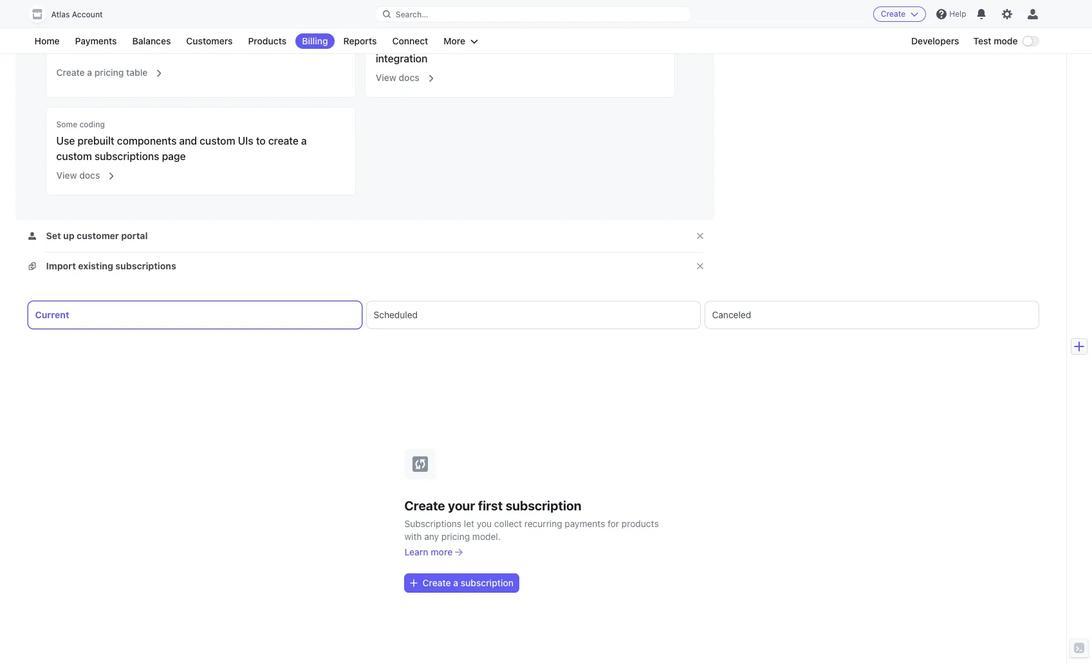 Task type: locate. For each thing, give the bounding box(es) containing it.
with
[[549, 37, 569, 49], [405, 531, 422, 542]]

0 vertical spatial custom
[[200, 135, 235, 147]]

1 website from the left
[[201, 37, 238, 49]]

1 code from the left
[[69, 22, 87, 32]]

import existing subscriptions
[[46, 261, 176, 272]]

help button
[[932, 4, 972, 24]]

customers link
[[180, 33, 239, 49]]

collect
[[494, 518, 522, 529]]

view docs for offer subscriptions on your website with a checkout integration
[[376, 72, 419, 83]]

subscription down the model.
[[461, 578, 514, 589]]

more
[[431, 547, 453, 558]]

code down atlas account
[[69, 22, 87, 32]]

1 vertical spatial subscriptions
[[95, 151, 159, 162]]

pricing inside button
[[94, 67, 124, 78]]

view
[[376, 72, 396, 83], [56, 170, 77, 181]]

a inside no code embed a pricing table on your website
[[92, 37, 98, 49]]

create a subscription link
[[405, 574, 519, 593]]

0 vertical spatial svg image
[[28, 232, 36, 240]]

code inside low code offer subscriptions on your website with a checkout integration
[[393, 22, 411, 32]]

create a pricing table
[[56, 67, 148, 78]]

billing link
[[296, 33, 334, 49]]

0 vertical spatial view
[[376, 72, 396, 83]]

subscription
[[506, 499, 582, 513], [461, 578, 514, 589]]

for
[[608, 518, 619, 529]]

1 vertical spatial docs
[[79, 170, 100, 181]]

docs down integration
[[399, 72, 419, 83]]

and
[[179, 135, 197, 147]]

0 horizontal spatial custom
[[56, 151, 92, 162]]

home link
[[28, 33, 66, 49]]

0 horizontal spatial view
[[56, 170, 77, 181]]

payments
[[75, 35, 117, 46]]

view docs button down the prebuilt
[[49, 162, 116, 185]]

your
[[177, 37, 199, 49], [485, 37, 506, 49], [448, 499, 475, 513]]

1 horizontal spatial svg image
[[410, 580, 417, 587]]

table inside button
[[126, 67, 148, 78]]

0 vertical spatial view docs button
[[368, 64, 436, 87]]

view docs button for subscriptions
[[368, 64, 436, 87]]

developers
[[911, 35, 959, 46]]

svg image down 'learn'
[[410, 580, 417, 587]]

0 horizontal spatial code
[[69, 22, 87, 32]]

subscriptions let you collect recurring payments for products with any pricing model.
[[405, 518, 659, 542]]

view docs button
[[368, 64, 436, 87], [49, 162, 116, 185]]

a right embed
[[92, 37, 98, 49]]

view docs
[[376, 72, 419, 83], [56, 170, 100, 181]]

view docs down integration
[[376, 72, 419, 83]]

create down learn more link
[[423, 578, 451, 589]]

0 vertical spatial view docs
[[376, 72, 419, 83]]

1 horizontal spatial view docs button
[[368, 64, 436, 87]]

pricing down 'payments' link
[[94, 67, 124, 78]]

up
[[63, 230, 74, 241]]

0 horizontal spatial on
[[163, 37, 175, 49]]

docs
[[399, 72, 419, 83], [79, 170, 100, 181]]

2 vertical spatial pricing
[[441, 531, 470, 542]]

2 on from the left
[[471, 37, 483, 49]]

current
[[35, 310, 69, 321]]

svg image left set
[[28, 232, 36, 240]]

table down balances link on the top of the page
[[126, 67, 148, 78]]

a
[[92, 37, 98, 49], [572, 37, 577, 49], [87, 67, 92, 78], [301, 135, 307, 147], [453, 578, 458, 589]]

learn more
[[405, 547, 453, 558]]

create your first subscription
[[405, 499, 582, 513]]

2 website from the left
[[509, 37, 546, 49]]

docs down the prebuilt
[[79, 170, 100, 181]]

coding
[[79, 120, 105, 129]]

view down integration
[[376, 72, 396, 83]]

0 vertical spatial table
[[136, 37, 160, 49]]

pricing down the let
[[441, 531, 470, 542]]

pricing up create a pricing table button
[[101, 37, 134, 49]]

1 vertical spatial view
[[56, 170, 77, 181]]

svg image inside create a subscription link
[[410, 580, 417, 587]]

1 on from the left
[[163, 37, 175, 49]]

existing
[[78, 261, 113, 272]]

reports link
[[337, 33, 383, 49]]

subscriptions up integration
[[403, 37, 468, 49]]

0 vertical spatial docs
[[399, 72, 419, 83]]

create for create a subscription
[[423, 578, 451, 589]]

subscriptions down portal
[[115, 261, 176, 272]]

1 horizontal spatial view docs
[[376, 72, 419, 83]]

1 horizontal spatial code
[[393, 22, 411, 32]]

subscriptions
[[403, 37, 468, 49], [95, 151, 159, 162], [115, 261, 176, 272]]

0 vertical spatial with
[[549, 37, 569, 49]]

portal
[[121, 230, 148, 241]]

use
[[56, 135, 75, 147]]

your right the "balances" at the top of page
[[177, 37, 199, 49]]

website down "search…" search box
[[509, 37, 546, 49]]

1 horizontal spatial view
[[376, 72, 396, 83]]

website inside no code embed a pricing table on your website
[[201, 37, 238, 49]]

1 vertical spatial table
[[126, 67, 148, 78]]

products
[[248, 35, 287, 46]]

0 horizontal spatial svg image
[[28, 232, 36, 240]]

view down use
[[56, 170, 77, 181]]

pricing
[[101, 37, 134, 49], [94, 67, 124, 78], [441, 531, 470, 542]]

custom left the uis
[[200, 135, 235, 147]]

with up 'learn'
[[405, 531, 422, 542]]

a down learn more link
[[453, 578, 458, 589]]

0 vertical spatial subscriptions
[[403, 37, 468, 49]]

1 horizontal spatial docs
[[399, 72, 419, 83]]

your up the let
[[448, 499, 475, 513]]

view docs down use
[[56, 170, 100, 181]]

learn
[[405, 547, 428, 558]]

create
[[881, 9, 906, 19], [56, 67, 85, 78], [405, 499, 445, 513], [423, 578, 451, 589]]

import
[[46, 261, 76, 272]]

0 horizontal spatial view docs button
[[49, 162, 116, 185]]

learn more link
[[405, 546, 463, 559]]

products link
[[242, 33, 293, 49]]

no code embed a pricing table on your website
[[56, 22, 238, 49]]

create for create
[[881, 9, 906, 19]]

0 horizontal spatial view docs
[[56, 170, 100, 181]]

0 horizontal spatial your
[[177, 37, 199, 49]]

create up developers link
[[881, 9, 906, 19]]

table up create a pricing table button
[[136, 37, 160, 49]]

on right more
[[471, 37, 483, 49]]

a inside low code offer subscriptions on your website with a checkout integration
[[572, 37, 577, 49]]

with down "search…" search box
[[549, 37, 569, 49]]

1 horizontal spatial with
[[549, 37, 569, 49]]

svg image for set up customer portal
[[28, 232, 36, 240]]

a down 'payments' link
[[87, 67, 92, 78]]

on left the customers link
[[163, 37, 175, 49]]

embed
[[56, 37, 90, 49]]

with inside low code offer subscriptions on your website with a checkout integration
[[549, 37, 569, 49]]

Search… search field
[[375, 6, 691, 22]]

custom
[[200, 135, 235, 147], [56, 151, 92, 162]]

prebuilt
[[78, 135, 114, 147]]

0 vertical spatial subscription
[[506, 499, 582, 513]]

create up the subscriptions at the bottom of the page
[[405, 499, 445, 513]]

svg image inside set up customer portal dropdown button
[[28, 232, 36, 240]]

website
[[201, 37, 238, 49], [509, 37, 546, 49]]

to
[[256, 135, 266, 147]]

1 vertical spatial custom
[[56, 151, 92, 162]]

2 vertical spatial subscriptions
[[115, 261, 176, 272]]

code inside no code embed a pricing table on your website
[[69, 22, 87, 32]]

1 vertical spatial view docs
[[56, 170, 100, 181]]

1 vertical spatial view docs button
[[49, 162, 116, 185]]

checkout
[[580, 37, 626, 49]]

create down embed
[[56, 67, 85, 78]]

let
[[464, 518, 474, 529]]

code
[[69, 22, 87, 32], [393, 22, 411, 32]]

2 code from the left
[[393, 22, 411, 32]]

0 horizontal spatial website
[[201, 37, 238, 49]]

0 vertical spatial pricing
[[101, 37, 134, 49]]

some coding use prebuilt components and custom uis to create a custom subscriptions page
[[56, 120, 307, 162]]

website left products link
[[201, 37, 238, 49]]

atlas
[[51, 10, 70, 19]]

subscriptions inside some coding use prebuilt components and custom uis to create a custom subscriptions page
[[95, 151, 159, 162]]

atlas account
[[51, 10, 103, 19]]

1 horizontal spatial website
[[509, 37, 546, 49]]

table
[[136, 37, 160, 49], [126, 67, 148, 78]]

subscription up recurring at the bottom of page
[[506, 499, 582, 513]]

import existing subscriptions button
[[28, 260, 179, 273]]

2 horizontal spatial your
[[485, 37, 506, 49]]

set up customer portal button
[[28, 230, 150, 243]]

1 vertical spatial with
[[405, 531, 422, 542]]

on
[[163, 37, 175, 49], [471, 37, 483, 49]]

mode
[[994, 35, 1018, 46]]

a left the checkout
[[572, 37, 577, 49]]

your right more "button"
[[485, 37, 506, 49]]

create
[[268, 135, 299, 147]]

tab list
[[28, 302, 1039, 329]]

customer
[[77, 230, 119, 241]]

subscriptions inside dropdown button
[[115, 261, 176, 272]]

1 horizontal spatial on
[[471, 37, 483, 49]]

1 vertical spatial pricing
[[94, 67, 124, 78]]

your inside no code embed a pricing table on your website
[[177, 37, 199, 49]]

page
[[162, 151, 186, 162]]

1 horizontal spatial custom
[[200, 135, 235, 147]]

view docs button down offer
[[368, 64, 436, 87]]

0 horizontal spatial with
[[405, 531, 422, 542]]

account
[[72, 10, 103, 19]]

custom down use
[[56, 151, 92, 162]]

customers
[[186, 35, 233, 46]]

low
[[376, 22, 391, 32]]

1 vertical spatial subscription
[[461, 578, 514, 589]]

subscriptions down components at left
[[95, 151, 159, 162]]

create for create your first subscription
[[405, 499, 445, 513]]

code down search…
[[393, 22, 411, 32]]

0 horizontal spatial docs
[[79, 170, 100, 181]]

1 vertical spatial svg image
[[410, 580, 417, 587]]

view for use prebuilt components and custom uis to create a custom subscriptions page
[[56, 170, 77, 181]]

a right create
[[301, 135, 307, 147]]

create a pricing table button
[[49, 59, 164, 82]]

svg image
[[28, 232, 36, 240], [410, 580, 417, 587]]



Task type: describe. For each thing, give the bounding box(es) containing it.
payments link
[[69, 33, 123, 49]]

scheduled
[[374, 310, 418, 321]]

svg image
[[28, 263, 36, 270]]

no
[[56, 22, 67, 32]]

svg image for create a subscription
[[410, 580, 417, 587]]

canceled
[[712, 310, 751, 321]]

any
[[424, 531, 439, 542]]

integration
[[376, 53, 428, 64]]

pricing inside subscriptions let you collect recurring payments for products with any pricing model.
[[441, 531, 470, 542]]

create a subscription
[[423, 578, 514, 589]]

first
[[478, 499, 503, 513]]

a inside some coding use prebuilt components and custom uis to create a custom subscriptions page
[[301, 135, 307, 147]]

create button
[[873, 6, 926, 22]]

on inside no code embed a pricing table on your website
[[163, 37, 175, 49]]

subscriptions inside low code offer subscriptions on your website with a checkout integration
[[403, 37, 468, 49]]

table inside no code embed a pricing table on your website
[[136, 37, 160, 49]]

help
[[950, 9, 966, 19]]

more button
[[437, 33, 485, 49]]

pricing inside no code embed a pricing table on your website
[[101, 37, 134, 49]]

on inside low code offer subscriptions on your website with a checkout integration
[[471, 37, 483, 49]]

tab list containing current
[[28, 302, 1039, 329]]

model.
[[472, 531, 501, 542]]

notifications image
[[977, 9, 987, 19]]

more
[[444, 35, 465, 46]]

your inside low code offer subscriptions on your website with a checkout integration
[[485, 37, 506, 49]]

Search… text field
[[375, 6, 691, 22]]

balances
[[132, 35, 171, 46]]

payments
[[565, 518, 605, 529]]

set
[[46, 230, 61, 241]]

balances link
[[126, 33, 177, 49]]

code for offer
[[393, 22, 411, 32]]

docs for prebuilt
[[79, 170, 100, 181]]

set up customer portal
[[46, 230, 148, 241]]

billing
[[302, 35, 328, 46]]

code for embed
[[69, 22, 87, 32]]

connect link
[[386, 33, 435, 49]]

website inside low code offer subscriptions on your website with a checkout integration
[[509, 37, 546, 49]]

view for offer subscriptions on your website with a checkout integration
[[376, 72, 396, 83]]

subscriptions
[[405, 518, 462, 529]]

canceled button
[[705, 302, 1039, 329]]

search…
[[396, 9, 428, 19]]

a inside button
[[87, 67, 92, 78]]

view docs button for prebuilt
[[49, 162, 116, 185]]

test
[[974, 35, 992, 46]]

with inside subscriptions let you collect recurring payments for products with any pricing model.
[[405, 531, 422, 542]]

recurring
[[525, 518, 562, 529]]

you
[[477, 518, 492, 529]]

test mode
[[974, 35, 1018, 46]]

uis
[[238, 135, 253, 147]]

docs for subscriptions
[[399, 72, 419, 83]]

connect
[[392, 35, 428, 46]]

reports
[[343, 35, 377, 46]]

create for create a pricing table
[[56, 67, 85, 78]]

some
[[56, 120, 77, 129]]

scheduled button
[[367, 302, 700, 329]]

low code offer subscriptions on your website with a checkout integration
[[376, 22, 626, 64]]

view docs for use prebuilt components and custom uis to create a custom subscriptions page
[[56, 170, 100, 181]]

home
[[34, 35, 60, 46]]

1 horizontal spatial your
[[448, 499, 475, 513]]

current button
[[28, 302, 361, 329]]

components
[[117, 135, 177, 147]]

developers link
[[905, 33, 966, 49]]

offer
[[376, 37, 401, 49]]

atlas account button
[[28, 5, 116, 23]]

products
[[622, 518, 659, 529]]



Task type: vqa. For each thing, say whether or not it's contained in the screenshot.
the bottommost VIEW DOCS
yes



